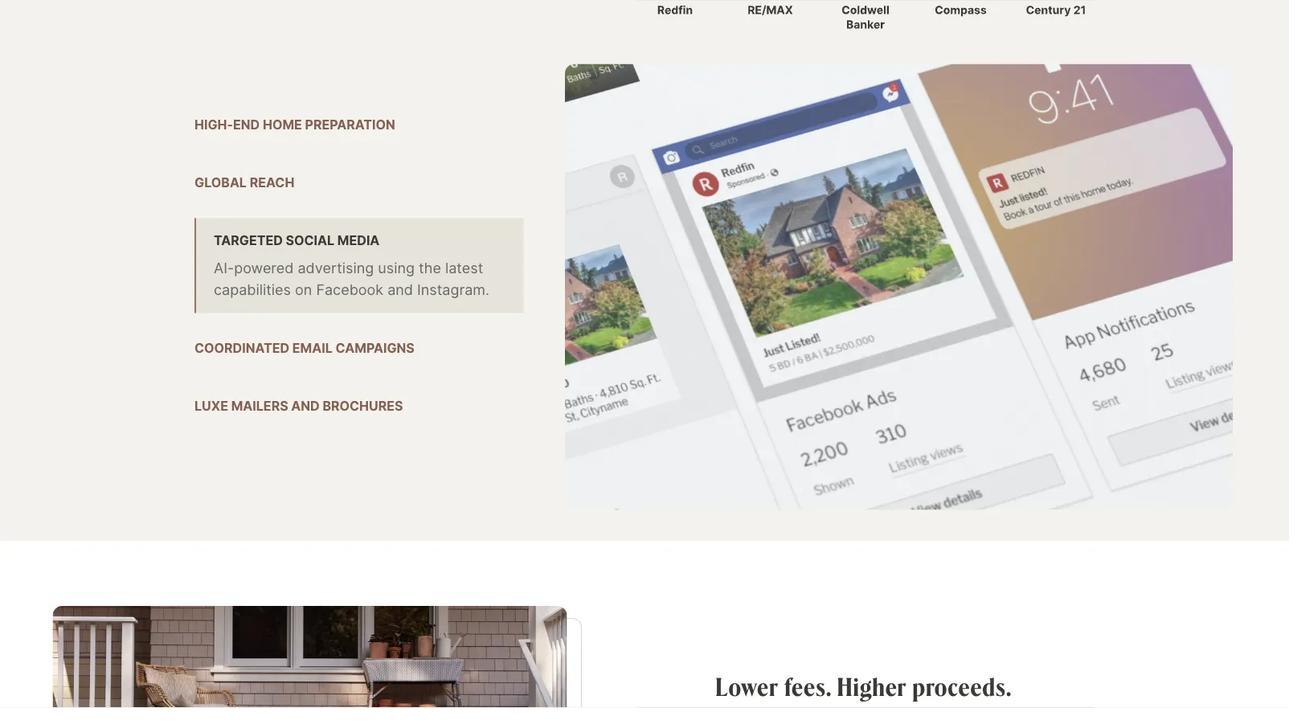 Task type: locate. For each thing, give the bounding box(es) containing it.
instagram.
[[417, 280, 490, 298]]

1 vertical spatial and
[[291, 398, 320, 414]]

0 vertical spatial and
[[388, 280, 413, 298]]

powered
[[234, 259, 294, 276]]

ai-powered advertising using the latest capabilities on facebook and instagram. tab
[[195, 218, 524, 313]]

listing ads and notifications image
[[565, 64, 1234, 510]]

fees.
[[785, 670, 832, 702]]

brokerage stats chart image
[[637, 0, 1095, 32]]

ai-powered advertising using the latest capabilities on facebook and instagram. tab list
[[195, 102, 524, 429]]

facebook
[[316, 280, 384, 298]]

reach
[[250, 175, 295, 190]]

global reach
[[195, 175, 295, 190]]

home
[[263, 117, 302, 132]]

higher
[[837, 670, 907, 702]]

ai-powered advertising using the latest capabilities on facebook and instagram.
[[214, 259, 490, 298]]

and right mailers
[[291, 398, 320, 414]]

lower fees. higher proceeds.
[[716, 670, 1013, 702]]

0 horizontal spatial and
[[291, 398, 320, 414]]

and down using
[[388, 280, 413, 298]]

email
[[293, 340, 333, 356]]

1 horizontal spatial and
[[388, 280, 413, 298]]

proceeds.
[[913, 670, 1013, 702]]

luxe
[[195, 398, 228, 414]]

coordinated email campaigns
[[195, 340, 415, 356]]

the
[[419, 259, 441, 276]]

using
[[378, 259, 415, 276]]

social
[[286, 233, 335, 248]]

targeted social media
[[214, 233, 380, 248]]

and
[[388, 280, 413, 298], [291, 398, 320, 414]]



Task type: vqa. For each thing, say whether or not it's contained in the screenshot.
map region
no



Task type: describe. For each thing, give the bounding box(es) containing it.
end
[[233, 117, 260, 132]]

on
[[295, 280, 312, 298]]

high-end home preparation
[[195, 117, 395, 132]]

campaigns
[[336, 340, 415, 356]]

advertising
[[298, 259, 374, 276]]

brochures
[[323, 398, 403, 414]]

media
[[338, 233, 380, 248]]

capabilities
[[214, 280, 291, 298]]

mailers
[[231, 398, 288, 414]]

preparation
[[305, 117, 395, 132]]

latest
[[445, 259, 483, 276]]

coordinated
[[195, 340, 290, 356]]

and inside ai-powered advertising using the latest capabilities on facebook and instagram.
[[388, 280, 413, 298]]

ai-
[[214, 259, 234, 276]]

targeted
[[214, 233, 283, 248]]

high-
[[195, 117, 233, 132]]

lower
[[716, 670, 779, 702]]

luxe mailers and brochures
[[195, 398, 403, 414]]

global
[[195, 175, 247, 190]]



